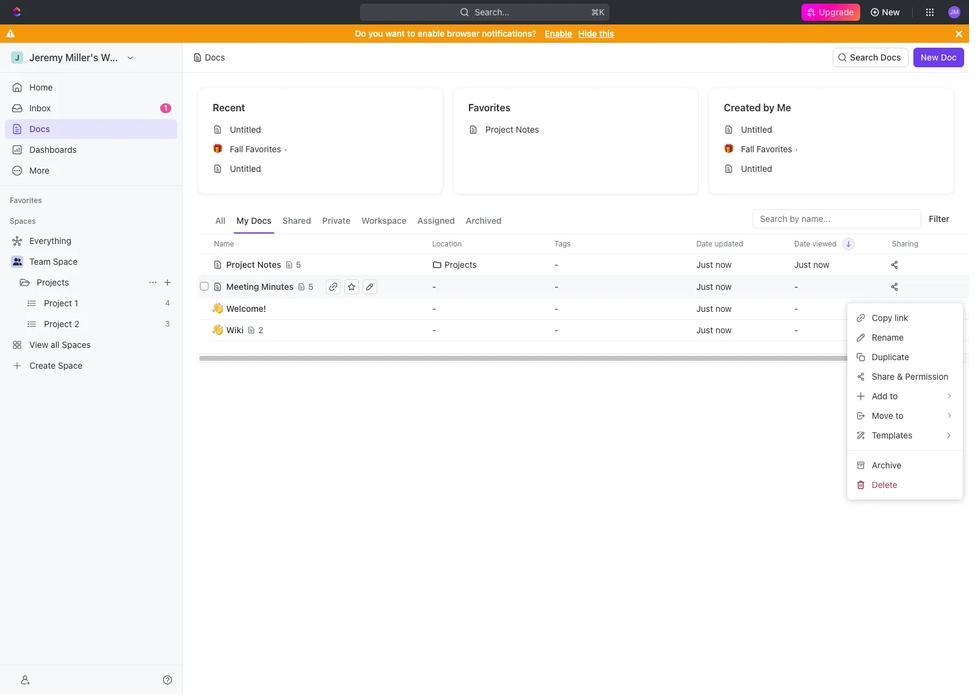 Task type: describe. For each thing, give the bounding box(es) containing it.
rename button
[[853, 328, 959, 348]]

0 vertical spatial notes
[[516, 124, 540, 135]]

sidebar navigation
[[0, 43, 183, 695]]

table containing project notes
[[198, 234, 970, 343]]

upgrade link
[[803, 4, 861, 21]]

viewed
[[813, 239, 837, 248]]

cell for project notes
[[198, 253, 211, 275]]

workspace button
[[359, 209, 410, 234]]

move to button
[[853, 406, 959, 426]]

archived button
[[463, 209, 505, 234]]

move to
[[873, 411, 904, 421]]

inbox
[[29, 103, 51, 113]]

sharing
[[893, 239, 919, 248]]

new doc button
[[914, 48, 965, 67]]

projects link
[[37, 273, 143, 293]]

enable
[[418, 28, 445, 39]]

just for meeting minutes
[[697, 281, 714, 292]]

1 horizontal spatial project
[[486, 124, 514, 135]]

home link
[[5, 78, 177, 97]]

dashboards link
[[5, 140, 177, 160]]

search
[[851, 52, 879, 62]]

this
[[600, 28, 615, 39]]

upgrade
[[820, 7, 855, 17]]

0 vertical spatial project notes
[[486, 124, 540, 135]]

add to
[[873, 391, 899, 401]]

1
[[164, 103, 168, 113]]

name
[[214, 239, 234, 248]]

meeting
[[226, 281, 259, 292]]

date for date viewed
[[795, 239, 811, 248]]

archived
[[466, 215, 502, 226]]

new button
[[866, 2, 908, 22]]

hide
[[579, 28, 598, 39]]

my docs
[[237, 215, 272, 226]]

search docs
[[851, 52, 902, 62]]

&
[[898, 371, 904, 382]]

favorites button
[[5, 193, 47, 208]]

date for date updated
[[697, 239, 713, 248]]

🎁 for created by me
[[725, 144, 734, 154]]

favorites inside button
[[10, 196, 42, 205]]

me
[[778, 102, 792, 113]]

tree inside sidebar navigation
[[5, 231, 177, 376]]

assigned button
[[415, 209, 458, 234]]

delete
[[873, 480, 898, 490]]

tab list containing all
[[212, 209, 505, 234]]

docs up recent
[[205, 52, 225, 62]]

to for move
[[896, 411, 904, 421]]

docs inside sidebar navigation
[[29, 124, 50, 134]]

row containing welcome!
[[198, 297, 970, 320]]

minutes
[[262, 281, 294, 292]]

meeting minutes
[[226, 281, 294, 292]]

just now for wiki
[[697, 325, 732, 335]]

shared button
[[280, 209, 315, 234]]

team
[[29, 256, 51, 267]]

fall for recent
[[230, 144, 243, 154]]

do
[[355, 28, 367, 39]]

⌘k
[[592, 7, 605, 17]]

shared
[[283, 215, 312, 226]]

Search by name... text field
[[761, 210, 915, 228]]

share & permission button
[[853, 367, 959, 387]]

all
[[215, 215, 226, 226]]

wiki
[[226, 325, 244, 335]]

docs inside tab list
[[251, 215, 272, 226]]

date viewed button
[[788, 234, 856, 253]]

home
[[29, 82, 53, 92]]

🎁 for recent
[[213, 144, 223, 154]]

private
[[323, 215, 351, 226]]

spaces
[[10, 217, 36, 226]]

dashboards
[[29, 144, 77, 155]]

docs right the search on the top
[[881, 52, 902, 62]]

browser
[[447, 28, 480, 39]]

tags
[[555, 239, 571, 248]]

notes inside row
[[257, 259, 281, 270]]

team space link
[[29, 252, 175, 272]]

date viewed
[[795, 239, 837, 248]]

just for wiki
[[697, 325, 714, 335]]

copy
[[873, 313, 893, 323]]

5 for project notes
[[296, 259, 302, 270]]

cell for meeting minutes
[[198, 275, 211, 297]]

notifications?
[[482, 28, 537, 39]]

just now for project notes
[[697, 259, 732, 270]]

link
[[896, 313, 909, 323]]

now for meeting minutes
[[716, 281, 732, 292]]

location
[[433, 239, 462, 248]]

project notes link
[[464, 120, 689, 140]]

do you want to enable browser notifications? enable hide this
[[355, 28, 615, 39]]

search docs button
[[834, 48, 909, 67]]



Task type: vqa. For each thing, say whether or not it's contained in the screenshot.
the left Internal
no



Task type: locate. For each thing, give the bounding box(es) containing it.
permission
[[906, 371, 949, 382]]

archive button
[[853, 456, 959, 476]]

0 horizontal spatial project notes
[[226, 259, 281, 270]]

1 🎁 from the left
[[213, 144, 223, 154]]

🎁 down created
[[725, 144, 734, 154]]

cell for wiki
[[198, 319, 211, 341]]

2 • from the left
[[795, 144, 799, 154]]

column header
[[198, 234, 211, 254]]

enable
[[545, 28, 573, 39]]

just
[[697, 259, 714, 270], [795, 259, 812, 270], [697, 281, 714, 292], [697, 303, 714, 314], [697, 325, 714, 335]]

favorites
[[469, 102, 511, 113], [246, 144, 281, 154], [757, 144, 793, 154], [10, 196, 42, 205]]

projects down location
[[445, 259, 477, 270]]

• for created by me
[[795, 144, 799, 154]]

fall down recent
[[230, 144, 243, 154]]

welcome!
[[226, 303, 266, 314]]

doc
[[942, 52, 958, 62]]

new up search docs
[[883, 7, 901, 17]]

just for project notes
[[697, 259, 714, 270]]

row containing project notes
[[198, 252, 970, 277]]

rename
[[873, 332, 905, 343]]

0 horizontal spatial fall
[[230, 144, 243, 154]]

date left updated
[[697, 239, 713, 248]]

duplicate button
[[853, 348, 959, 367]]

0 horizontal spatial notes
[[257, 259, 281, 270]]

tree
[[5, 231, 177, 376]]

archive
[[873, 460, 902, 471]]

all button
[[212, 209, 229, 234]]

1 vertical spatial to
[[891, 391, 899, 401]]

fall favorites • for recent
[[230, 144, 288, 154]]

🎁
[[213, 144, 223, 154], [725, 144, 734, 154]]

4 row from the top
[[198, 297, 970, 320]]

1 horizontal spatial •
[[795, 144, 799, 154]]

new
[[883, 7, 901, 17], [921, 52, 939, 62]]

0 vertical spatial to
[[408, 28, 416, 39]]

5 down the shared button
[[296, 259, 302, 270]]

add to button
[[848, 387, 964, 406]]

move
[[873, 411, 894, 421]]

1 cell from the top
[[198, 253, 211, 275]]

add to button
[[853, 387, 959, 406]]

date left viewed
[[795, 239, 811, 248]]

1 vertical spatial 5
[[309, 281, 314, 292]]

untitled
[[230, 124, 261, 135], [742, 124, 773, 135], [230, 163, 261, 174], [742, 163, 773, 174]]

2 vertical spatial to
[[896, 411, 904, 421]]

duplicate
[[873, 352, 910, 362]]

templates button
[[848, 426, 964, 446]]

1 row from the top
[[198, 234, 970, 254]]

2 date from the left
[[795, 239, 811, 248]]

tree containing team space
[[5, 231, 177, 376]]

workspace
[[362, 215, 407, 226]]

project notes inside row
[[226, 259, 281, 270]]

created
[[725, 102, 762, 113]]

4 cell from the top
[[198, 319, 211, 341]]

fall favorites • for created by me
[[742, 144, 799, 154]]

templates button
[[853, 426, 959, 446]]

new for new
[[883, 7, 901, 17]]

created by me
[[725, 102, 792, 113]]

cell
[[198, 253, 211, 275], [198, 275, 211, 297], [198, 297, 211, 319], [198, 319, 211, 341]]

projects down team space
[[37, 277, 69, 288]]

2 🎁 from the left
[[725, 144, 734, 154]]

now for wiki
[[716, 325, 732, 335]]

my docs button
[[234, 209, 275, 234]]

row containing wiki
[[198, 318, 970, 343]]

row containing name
[[198, 234, 970, 254]]

docs down inbox in the left of the page
[[29, 124, 50, 134]]

1 horizontal spatial 5
[[309, 281, 314, 292]]

1 vertical spatial project
[[226, 259, 255, 270]]

1 horizontal spatial projects
[[445, 259, 477, 270]]

0 horizontal spatial 5
[[296, 259, 302, 270]]

notes
[[516, 124, 540, 135], [257, 259, 281, 270]]

0 vertical spatial projects
[[445, 259, 477, 270]]

move to button
[[848, 406, 964, 426]]

3 row from the top
[[198, 274, 970, 299]]

2 cell from the top
[[198, 275, 211, 297]]

space
[[53, 256, 78, 267]]

5
[[296, 259, 302, 270], [309, 281, 314, 292]]

row containing meeting minutes
[[198, 274, 970, 299]]

1 vertical spatial notes
[[257, 259, 281, 270]]

fall for created by me
[[742, 144, 755, 154]]

0 horizontal spatial date
[[697, 239, 713, 248]]

to for add
[[891, 391, 899, 401]]

new inside new doc "button"
[[921, 52, 939, 62]]

to
[[408, 28, 416, 39], [891, 391, 899, 401], [896, 411, 904, 421]]

2
[[258, 325, 264, 335]]

projects inside row
[[445, 259, 477, 270]]

date updated
[[697, 239, 744, 248]]

user group image
[[13, 258, 22, 266]]

to right want
[[408, 28, 416, 39]]

1 vertical spatial new
[[921, 52, 939, 62]]

share
[[873, 371, 895, 382]]

•
[[284, 144, 288, 154], [795, 144, 799, 154]]

0 horizontal spatial project
[[226, 259, 255, 270]]

2 row from the top
[[198, 252, 970, 277]]

0 horizontal spatial new
[[883, 7, 901, 17]]

2 fall from the left
[[742, 144, 755, 154]]

0 horizontal spatial 🎁
[[213, 144, 223, 154]]

1 horizontal spatial fall
[[742, 144, 755, 154]]

0 vertical spatial project
[[486, 124, 514, 135]]

docs
[[205, 52, 225, 62], [881, 52, 902, 62], [29, 124, 50, 134], [251, 215, 272, 226]]

1 fall favorites • from the left
[[230, 144, 288, 154]]

projects
[[445, 259, 477, 270], [37, 277, 69, 288]]

templates
[[873, 430, 913, 441]]

copy link button
[[853, 308, 959, 328]]

delete button
[[853, 476, 959, 495]]

docs right my
[[251, 215, 272, 226]]

new doc
[[921, 52, 958, 62]]

• for recent
[[284, 144, 288, 154]]

tab list
[[212, 209, 505, 234]]

0 horizontal spatial projects
[[37, 277, 69, 288]]

fall down created
[[742, 144, 755, 154]]

1 horizontal spatial notes
[[516, 124, 540, 135]]

to right move
[[896, 411, 904, 421]]

to right add
[[891, 391, 899, 401]]

0 vertical spatial new
[[883, 7, 901, 17]]

want
[[386, 28, 405, 39]]

project inside row
[[226, 259, 255, 270]]

fall favorites •
[[230, 144, 288, 154], [742, 144, 799, 154]]

1 horizontal spatial date
[[795, 239, 811, 248]]

recent
[[213, 102, 245, 113]]

5 row from the top
[[198, 318, 970, 343]]

5 for meeting minutes
[[309, 281, 314, 292]]

1 vertical spatial project notes
[[226, 259, 281, 270]]

search...
[[475, 7, 510, 17]]

project notes
[[486, 124, 540, 135], [226, 259, 281, 270]]

now
[[716, 259, 732, 270], [814, 259, 830, 270], [716, 281, 732, 292], [716, 303, 732, 314], [716, 325, 732, 335]]

table
[[198, 234, 970, 343]]

my
[[237, 215, 249, 226]]

1 fall from the left
[[230, 144, 243, 154]]

private button
[[319, 209, 354, 234]]

1 date from the left
[[697, 239, 713, 248]]

🎁 down recent
[[213, 144, 223, 154]]

fall favorites • down by
[[742, 144, 799, 154]]

1 horizontal spatial new
[[921, 52, 939, 62]]

1 horizontal spatial fall favorites •
[[742, 144, 799, 154]]

new left doc on the top right
[[921, 52, 939, 62]]

2 fall favorites • from the left
[[742, 144, 799, 154]]

updated
[[715, 239, 744, 248]]

you
[[369, 28, 383, 39]]

1 horizontal spatial project notes
[[486, 124, 540, 135]]

just now for meeting minutes
[[697, 281, 732, 292]]

1 • from the left
[[284, 144, 288, 154]]

fall
[[230, 144, 243, 154], [742, 144, 755, 154]]

date updated button
[[690, 234, 751, 253]]

welcome! button
[[213, 298, 418, 320]]

1 vertical spatial projects
[[37, 277, 69, 288]]

add
[[873, 391, 888, 401]]

new for new doc
[[921, 52, 939, 62]]

0 vertical spatial 5
[[296, 259, 302, 270]]

3 cell from the top
[[198, 297, 211, 319]]

date
[[697, 239, 713, 248], [795, 239, 811, 248]]

new inside new button
[[883, 7, 901, 17]]

row
[[198, 234, 970, 254], [198, 252, 970, 277], [198, 274, 970, 299], [198, 297, 970, 320], [198, 318, 970, 343]]

share & permission
[[873, 371, 949, 382]]

docs link
[[5, 119, 177, 139]]

0 horizontal spatial •
[[284, 144, 288, 154]]

1 horizontal spatial 🎁
[[725, 144, 734, 154]]

projects inside tree
[[37, 277, 69, 288]]

team space
[[29, 256, 78, 267]]

column header inside table
[[198, 234, 211, 254]]

by
[[764, 102, 775, 113]]

assigned
[[418, 215, 455, 226]]

fall favorites • down recent
[[230, 144, 288, 154]]

5 up welcome! button
[[309, 281, 314, 292]]

now for project notes
[[716, 259, 732, 270]]

just now
[[697, 259, 732, 270], [795, 259, 830, 270], [697, 281, 732, 292], [697, 303, 732, 314], [697, 325, 732, 335]]

0 horizontal spatial fall favorites •
[[230, 144, 288, 154]]

copy link
[[873, 313, 909, 323]]



